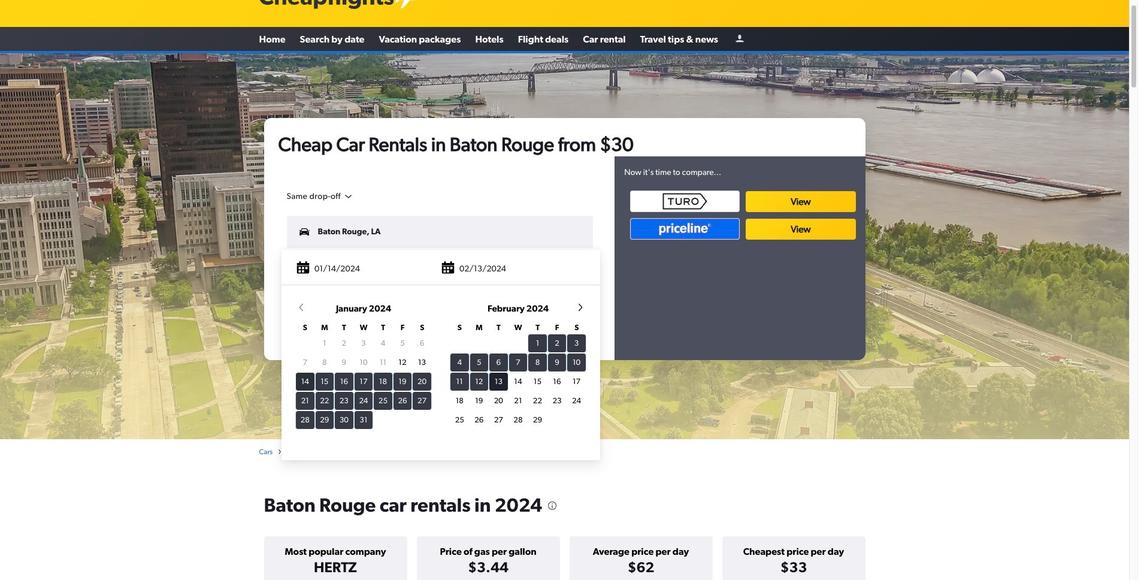 Task type: locate. For each thing, give the bounding box(es) containing it.
None text field
[[287, 255, 594, 288]]

baton rouge image
[[0, 53, 1130, 439]]

None text field
[[287, 216, 594, 248], [287, 252, 596, 287], [287, 216, 594, 248], [287, 252, 596, 287]]

autoeurope image
[[764, 220, 824, 230]]

priceline image
[[631, 218, 740, 240]]

end date calendar input use left and right arrow keys to change day. use up and down arrow keys to change week. tab
[[287, 302, 596, 454]]

expedia image
[[657, 219, 717, 232]]



Task type: vqa. For each thing, say whether or not it's contained in the screenshot.
"ASAPTICKETS" image
no



Task type: describe. For each thing, give the bounding box(es) containing it.
turo image
[[631, 191, 740, 212]]

Car drop-off location Same drop-off field
[[287, 191, 354, 202]]



